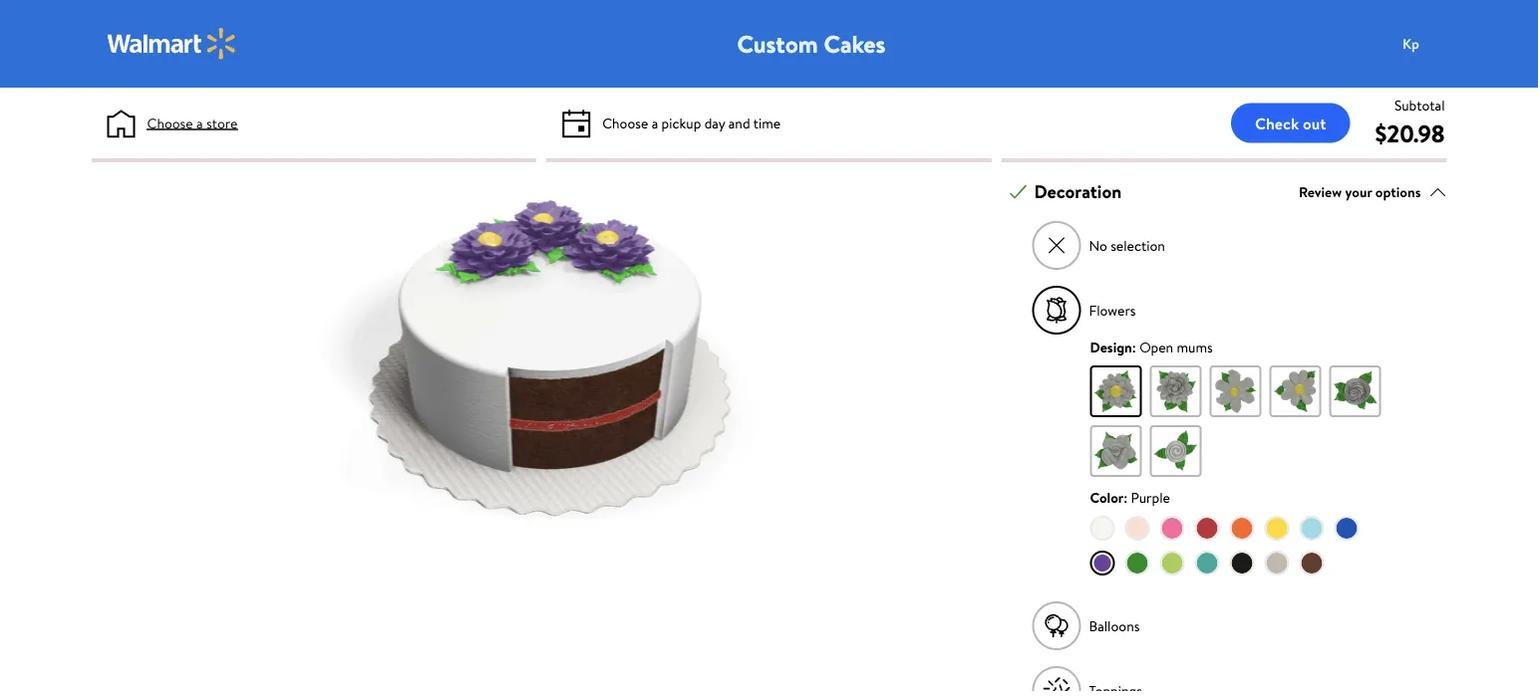 Task type: describe. For each thing, give the bounding box(es) containing it.
no selection
[[1089, 236, 1165, 255]]

choose for choose a pickup day and time
[[602, 113, 648, 133]]

no
[[1089, 236, 1108, 255]]

remove image
[[1046, 235, 1068, 257]]

selection
[[1111, 236, 1165, 255]]

choose for choose a store
[[147, 113, 193, 133]]

subtotal
[[1395, 95, 1445, 115]]

review your options element
[[1299, 182, 1421, 203]]

review your options
[[1299, 182, 1421, 202]]

color
[[1090, 488, 1124, 508]]

day
[[705, 113, 725, 133]]

review your options link
[[1299, 179, 1447, 206]]

choose a store link
[[147, 113, 238, 134]]

flowers
[[1089, 301, 1136, 320]]

subtotal $20.98
[[1375, 95, 1445, 150]]

design : open mums
[[1090, 338, 1213, 357]]

balloons
[[1089, 617, 1140, 636]]

out
[[1303, 112, 1327, 134]]

check
[[1255, 112, 1299, 134]]

mums
[[1177, 338, 1213, 357]]

design
[[1090, 338, 1132, 357]]

open
[[1140, 338, 1174, 357]]

a for pickup
[[652, 113, 658, 133]]

pickup
[[662, 113, 701, 133]]

back to walmart.com image
[[107, 28, 237, 60]]

review
[[1299, 182, 1342, 202]]

cakes
[[824, 27, 886, 60]]

ok image
[[1009, 183, 1027, 201]]



Task type: vqa. For each thing, say whether or not it's contained in the screenshot.
third 18 from the top
no



Task type: locate. For each thing, give the bounding box(es) containing it.
decoration
[[1034, 180, 1122, 205]]

check out
[[1255, 112, 1327, 134]]

0 horizontal spatial a
[[196, 113, 203, 133]]

your
[[1346, 182, 1372, 202]]

time
[[753, 113, 781, 133]]

0 horizontal spatial :
[[1124, 488, 1128, 508]]

choose a store
[[147, 113, 238, 133]]

custom cakes
[[737, 27, 886, 60]]

choose left the pickup
[[602, 113, 648, 133]]

2 choose from the left
[[602, 113, 648, 133]]

up arrow image
[[1429, 183, 1447, 201]]

0 vertical spatial :
[[1132, 338, 1136, 357]]

color : purple
[[1090, 488, 1170, 508]]

kp button
[[1391, 24, 1471, 64]]

kp
[[1403, 34, 1420, 53]]

choose
[[147, 113, 193, 133], [602, 113, 648, 133]]

1 a from the left
[[196, 113, 203, 133]]

: for design
[[1132, 338, 1136, 357]]

a left the pickup
[[652, 113, 658, 133]]

custom
[[737, 27, 818, 60]]

a
[[196, 113, 203, 133], [652, 113, 658, 133]]

: left open on the right of page
[[1132, 338, 1136, 357]]

1 horizontal spatial :
[[1132, 338, 1136, 357]]

: left purple at the bottom right of page
[[1124, 488, 1128, 508]]

2 a from the left
[[652, 113, 658, 133]]

1 vertical spatial :
[[1124, 488, 1128, 508]]

options
[[1376, 182, 1421, 202]]

check out button
[[1231, 103, 1350, 143]]

0 horizontal spatial choose
[[147, 113, 193, 133]]

a for store
[[196, 113, 203, 133]]

1 horizontal spatial choose
[[602, 113, 648, 133]]

: for color
[[1124, 488, 1128, 508]]

1 horizontal spatial a
[[652, 113, 658, 133]]

store
[[206, 113, 238, 133]]

choose a pickup day and time
[[602, 113, 781, 133]]

:
[[1132, 338, 1136, 357], [1124, 488, 1128, 508]]

$20.98
[[1375, 117, 1445, 150]]

and
[[729, 113, 750, 133]]

1 choose from the left
[[147, 113, 193, 133]]

choose left store
[[147, 113, 193, 133]]

a left store
[[196, 113, 203, 133]]

purple
[[1131, 488, 1170, 508]]



